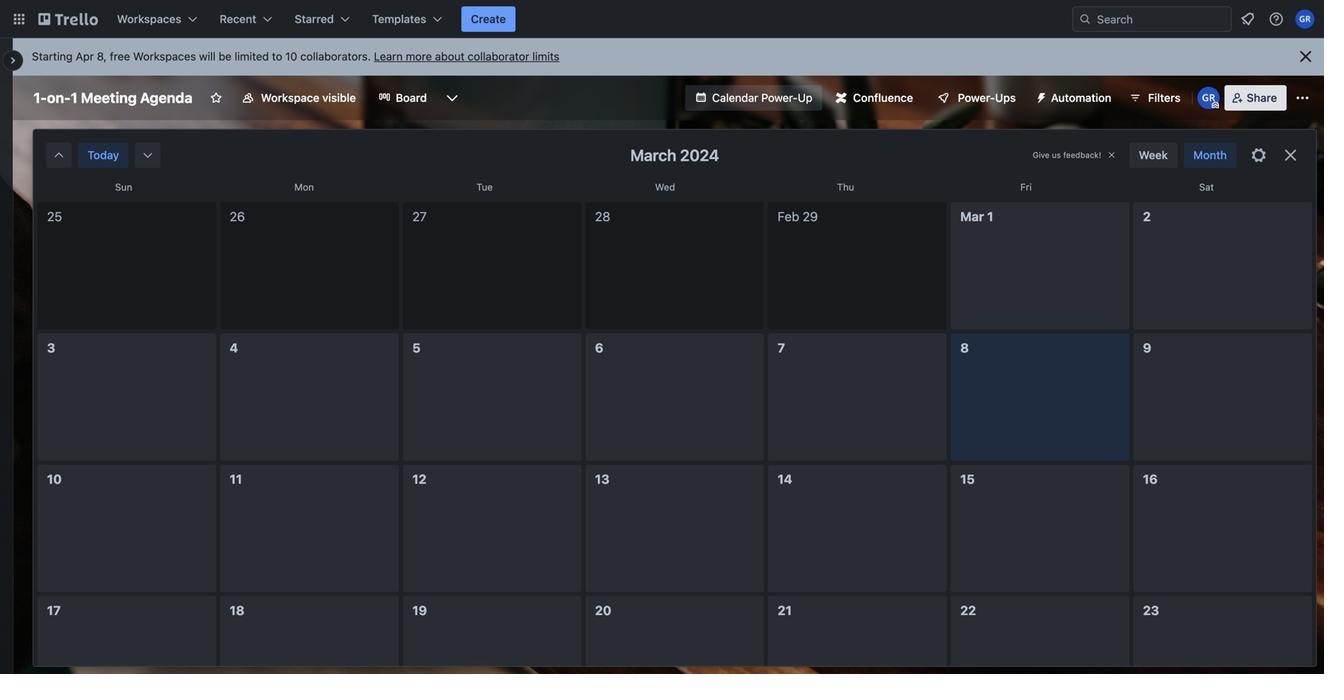Task type: vqa. For each thing, say whether or not it's contained in the screenshot.
board image
no



Task type: locate. For each thing, give the bounding box(es) containing it.
0 horizontal spatial 1
[[71, 89, 78, 106]]

workspace visible
[[261, 91, 356, 104]]

0 vertical spatial workspaces
[[117, 12, 182, 25]]

14
[[778, 472, 793, 487]]

wed
[[655, 182, 676, 193]]

give us feedback!
[[1033, 151, 1102, 160]]

1-
[[33, 89, 47, 106]]

0 horizontal spatial 10
[[47, 472, 62, 487]]

us
[[1052, 151, 1061, 160]]

sun
[[115, 182, 132, 193]]

1
[[71, 89, 78, 106], [988, 209, 994, 224]]

templates button
[[363, 6, 452, 32]]

power-
[[762, 91, 798, 104], [958, 91, 996, 104]]

feb 29
[[778, 209, 818, 224]]

learn more about collaborator limits link
[[374, 50, 560, 63]]

16
[[1144, 472, 1158, 487]]

sat
[[1200, 182, 1215, 193]]

calendar power-up
[[713, 91, 813, 104]]

week button
[[1130, 143, 1178, 168]]

confluence icon image
[[836, 92, 847, 104]]

Search field
[[1092, 7, 1232, 31]]

collaborator
[[468, 50, 530, 63]]

fri
[[1021, 182, 1032, 193]]

3
[[47, 341, 55, 356]]

greg robinson (gregrobinson96) image right filters
[[1198, 87, 1220, 109]]

templates
[[372, 12, 427, 25]]

customize views image
[[445, 90, 461, 106]]

recent button
[[210, 6, 282, 32]]

26
[[230, 209, 245, 224]]

sm image right ups
[[1029, 85, 1052, 108]]

starred button
[[285, 6, 359, 32]]

workspaces up free
[[117, 12, 182, 25]]

march 2024
[[631, 146, 720, 164]]

1 right 1-
[[71, 89, 78, 106]]

march
[[631, 146, 677, 164]]

0 horizontal spatial greg robinson (gregrobinson96) image
[[1198, 87, 1220, 109]]

up
[[798, 91, 813, 104]]

1 vertical spatial workspaces
[[133, 50, 196, 63]]

primary element
[[0, 0, 1325, 38]]

to
[[272, 50, 282, 63]]

workspace
[[261, 91, 320, 104]]

0 vertical spatial greg robinson (gregrobinson96) image
[[1296, 10, 1315, 29]]

agenda
[[140, 89, 193, 106]]

17
[[47, 603, 61, 619]]

22
[[961, 603, 977, 619]]

free
[[110, 50, 130, 63]]

sm image down agenda
[[140, 147, 156, 163]]

workspaces down workspaces 'dropdown button'
[[133, 50, 196, 63]]

workspaces
[[117, 12, 182, 25], [133, 50, 196, 63]]

0 vertical spatial 10
[[285, 50, 297, 63]]

will
[[199, 50, 216, 63]]

confluence
[[854, 91, 914, 104]]

20
[[595, 603, 612, 619]]

13
[[595, 472, 610, 487]]

1 horizontal spatial 10
[[285, 50, 297, 63]]

0 horizontal spatial power-
[[762, 91, 798, 104]]

0 vertical spatial 1
[[71, 89, 78, 106]]

calendar
[[713, 91, 759, 104]]

1 horizontal spatial 1
[[988, 209, 994, 224]]

search image
[[1079, 13, 1092, 25]]

automation
[[1052, 91, 1112, 104]]

starting
[[32, 50, 73, 63]]

workspaces inside 'dropdown button'
[[117, 12, 182, 25]]

sm image down on-
[[51, 147, 67, 163]]

10
[[285, 50, 297, 63], [47, 472, 62, 487]]

power-ups
[[958, 91, 1016, 104]]

1 vertical spatial greg robinson (gregrobinson96) image
[[1198, 87, 1220, 109]]

greg robinson (gregrobinson96) image
[[1296, 10, 1315, 29], [1198, 87, 1220, 109]]

1 inside text field
[[71, 89, 78, 106]]

greg robinson (gregrobinson96) image right the open information menu icon at the right of page
[[1296, 10, 1315, 29]]

28
[[595, 209, 611, 224]]

2 power- from the left
[[958, 91, 996, 104]]

sm image
[[1029, 85, 1052, 108], [51, 147, 67, 163], [140, 147, 156, 163]]

29
[[803, 209, 818, 224]]

2 horizontal spatial sm image
[[1029, 85, 1052, 108]]

share button
[[1225, 85, 1287, 111]]

1 horizontal spatial power-
[[958, 91, 996, 104]]

23
[[1144, 603, 1160, 619]]

feedback!
[[1064, 151, 1102, 160]]

1 right mar
[[988, 209, 994, 224]]

create
[[471, 12, 506, 25]]

give
[[1033, 151, 1050, 160]]

0 horizontal spatial sm image
[[51, 147, 67, 163]]

learn
[[374, 50, 403, 63]]

mon
[[295, 182, 314, 193]]

1 horizontal spatial greg robinson (gregrobinson96) image
[[1296, 10, 1315, 29]]



Task type: describe. For each thing, give the bounding box(es) containing it.
collaborators.
[[300, 50, 371, 63]]

1-on-1 meeting agenda
[[33, 89, 193, 106]]

about
[[435, 50, 465, 63]]

2024
[[680, 146, 720, 164]]

limited
[[235, 50, 269, 63]]

mar
[[961, 209, 985, 224]]

25
[[47, 209, 62, 224]]

1 horizontal spatial sm image
[[140, 147, 156, 163]]

visible
[[323, 91, 356, 104]]

9
[[1144, 341, 1152, 356]]

back to home image
[[38, 6, 98, 32]]

Board name text field
[[25, 85, 201, 111]]

1 power- from the left
[[762, 91, 798, 104]]

18
[[230, 603, 245, 619]]

sm image inside automation button
[[1029, 85, 1052, 108]]

calendar power-up link
[[685, 85, 822, 111]]

1 vertical spatial 1
[[988, 209, 994, 224]]

ups
[[996, 91, 1016, 104]]

apr
[[76, 50, 94, 63]]

filters
[[1149, 91, 1181, 104]]

this member is an admin of this board. image
[[1212, 102, 1219, 109]]

on-
[[47, 89, 71, 106]]

12
[[413, 472, 427, 487]]

8
[[961, 341, 969, 356]]

feb
[[778, 209, 800, 224]]

15
[[961, 472, 975, 487]]

be
[[219, 50, 232, 63]]

give us feedback! link
[[1033, 151, 1102, 160]]

automation button
[[1029, 85, 1122, 111]]

meeting
[[81, 89, 137, 106]]

show menu image
[[1295, 90, 1311, 106]]

filters button
[[1125, 85, 1186, 111]]

create button
[[462, 6, 516, 32]]

tue
[[477, 182, 493, 193]]

19
[[413, 603, 427, 619]]

recent
[[220, 12, 257, 25]]

8,
[[97, 50, 107, 63]]

7
[[778, 341, 785, 356]]

confluence button
[[826, 85, 923, 111]]

21
[[778, 603, 792, 619]]

open information menu image
[[1269, 11, 1285, 27]]

starred
[[295, 12, 334, 25]]

mar 1
[[961, 209, 994, 224]]

11
[[230, 472, 242, 487]]

5
[[413, 341, 421, 356]]

share
[[1247, 91, 1278, 104]]

limits
[[533, 50, 560, 63]]

2
[[1144, 209, 1151, 224]]

workspace visible button
[[232, 85, 366, 111]]

starting apr 8, free workspaces will be limited to 10 collaborators. learn more about collaborator limits
[[32, 50, 560, 63]]

27
[[413, 209, 427, 224]]

6
[[595, 341, 604, 356]]

thu
[[837, 182, 855, 193]]

power- inside 'button'
[[958, 91, 996, 104]]

1 vertical spatial 10
[[47, 472, 62, 487]]

power-ups button
[[926, 85, 1026, 111]]

star or unstar board image
[[210, 92, 223, 104]]

week
[[1139, 149, 1168, 162]]

board
[[396, 91, 427, 104]]

greg robinson (gregrobinson96) image inside the primary "element"
[[1296, 10, 1315, 29]]

more
[[406, 50, 432, 63]]

4
[[230, 341, 238, 356]]

board link
[[369, 85, 437, 111]]

workspaces button
[[108, 6, 207, 32]]

0 notifications image
[[1239, 10, 1258, 29]]



